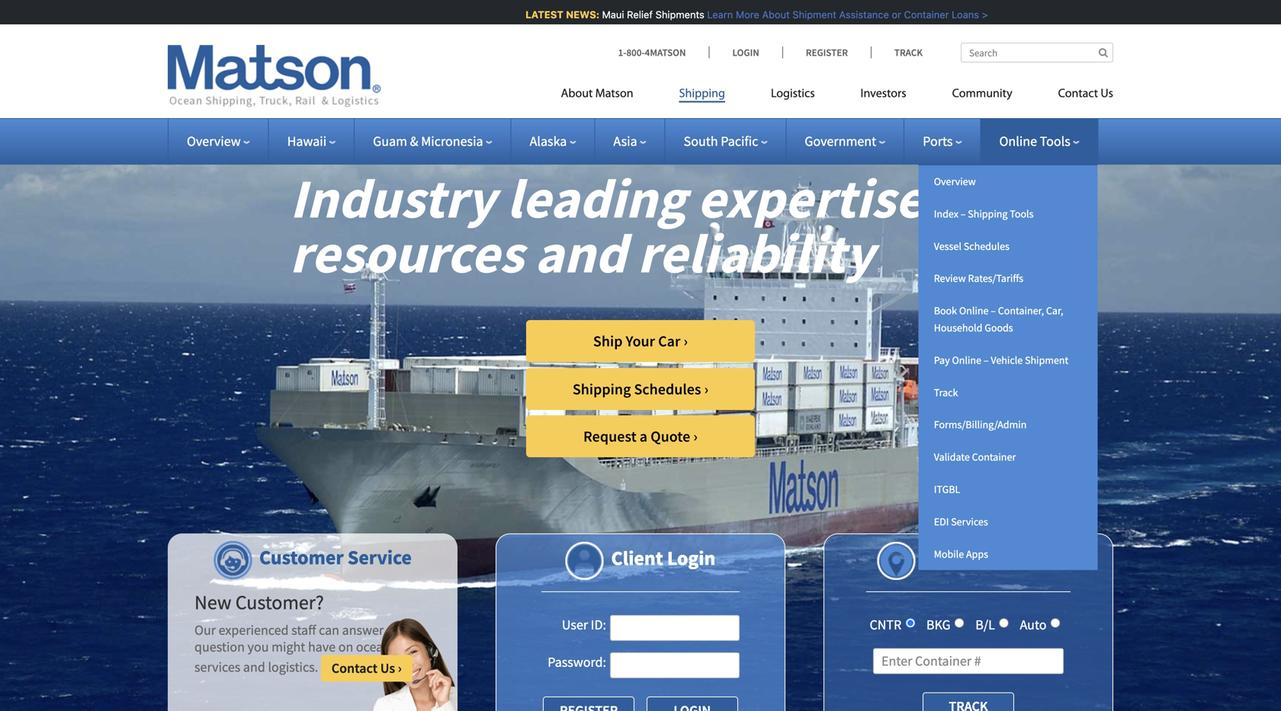 Task type: vqa. For each thing, say whether or not it's contained in the screenshot.
search within button
no



Task type: describe. For each thing, give the bounding box(es) containing it.
online for vehicle
[[952, 353, 982, 367]]

Search search field
[[961, 43, 1114, 63]]

relief
[[622, 9, 648, 20]]

tools inside index – shipping tools link
[[1010, 207, 1034, 221]]

0 vertical spatial track link
[[871, 46, 923, 59]]

hawaii link
[[287, 133, 336, 150]]

mobile
[[934, 547, 964, 561]]

1-
[[618, 46, 627, 59]]

goods
[[985, 321, 1013, 335]]

overview for hawaii
[[187, 133, 241, 150]]

mobile apps
[[934, 547, 989, 561]]

loans
[[947, 9, 974, 20]]

contact us link
[[1036, 80, 1114, 112]]

matson
[[596, 88, 634, 100]]

investors
[[861, 88, 907, 100]]

contact us › link
[[321, 656, 413, 682]]

User ID: text field
[[610, 616, 740, 641]]

pay online – vehicle shipment link
[[919, 344, 1098, 377]]

validate container link
[[919, 441, 1098, 474]]

latest news: maui relief shipments learn more about shipment assistance or container loans >
[[521, 9, 983, 20]]

edi services link
[[919, 506, 1098, 538]]

about matson link
[[561, 80, 656, 112]]

answer
[[342, 622, 384, 639]]

shipping schedules › link
[[526, 368, 755, 410]]

schedules for shipping
[[634, 380, 701, 399]]

guam & micronesia
[[373, 133, 483, 150]]

mobile apps link
[[919, 538, 1098, 571]]

overview link for hawaii
[[187, 133, 250, 150]]

industry leading expertise, resources and reliability
[[290, 164, 940, 288]]

index – shipping tools link
[[919, 198, 1098, 230]]

Enter Container # text field
[[873, 649, 1064, 675]]

contact for contact us ›
[[332, 660, 378, 677]]

800-
[[627, 46, 645, 59]]

Password: password field
[[610, 653, 740, 679]]

customer?
[[235, 590, 324, 615]]

contact us ›
[[332, 660, 402, 677]]

contact for contact us
[[1058, 88, 1098, 100]]

CNTR radio
[[906, 619, 916, 629]]

our experienced staff can answer any question you might have on ocean services and logistics.
[[195, 622, 407, 676]]

overview link for index – shipping tools
[[919, 166, 1098, 198]]

validate container
[[934, 450, 1016, 464]]

new customer?
[[195, 590, 324, 615]]

user
[[562, 617, 588, 634]]

register
[[806, 46, 848, 59]]

review
[[934, 272, 966, 285]]

validate
[[934, 450, 970, 464]]

contact us
[[1058, 88, 1114, 100]]

1 vertical spatial container
[[972, 450, 1016, 464]]

1-800-4matson
[[618, 46, 686, 59]]

services and
[[195, 659, 265, 676]]

review rates/tariffs link
[[919, 263, 1098, 295]]

community link
[[930, 80, 1036, 112]]

logistics
[[771, 88, 815, 100]]

leading
[[507, 164, 686, 233]]

1 vertical spatial track
[[934, 386, 958, 400]]

maui
[[597, 9, 619, 20]]

car
[[658, 332, 681, 351]]

track for topmost "track" link
[[895, 46, 923, 59]]

request a quote ›
[[584, 427, 698, 446]]

industry
[[290, 164, 496, 233]]

container,
[[998, 304, 1044, 318]]

your
[[626, 332, 655, 351]]

request a quote › link
[[526, 416, 755, 458]]

any
[[386, 622, 407, 639]]

index – shipping tools
[[934, 207, 1034, 221]]

Auto radio
[[1051, 619, 1061, 629]]

bkg
[[927, 617, 951, 634]]

track shipment
[[923, 546, 1060, 571]]

ship your car ›
[[593, 332, 688, 351]]

service
[[348, 545, 412, 570]]

services
[[951, 515, 988, 529]]

staff
[[291, 622, 316, 639]]

0 vertical spatial online
[[1000, 133, 1037, 150]]

us for contact us ›
[[380, 660, 395, 677]]

assistance
[[834, 9, 884, 20]]

vehicle
[[991, 353, 1023, 367]]

a
[[640, 427, 648, 446]]

resources
[[290, 219, 524, 288]]

password:
[[548, 654, 606, 671]]

&
[[410, 133, 418, 150]]

news:
[[561, 9, 595, 20]]

pay online – vehicle shipment
[[934, 353, 1069, 367]]

forms/billing/admin link
[[919, 409, 1098, 441]]

4matson
[[645, 46, 686, 59]]

cntr
[[870, 617, 902, 634]]

BKG radio
[[955, 619, 965, 629]]

have
[[308, 639, 336, 656]]



Task type: locate. For each thing, give the bounding box(es) containing it.
0 vertical spatial login
[[733, 46, 760, 59]]

None button
[[647, 697, 738, 712]]

vessel schedules
[[934, 239, 1010, 253]]

latest
[[521, 9, 559, 20]]

1 vertical spatial login
[[667, 546, 716, 571]]

0 vertical spatial container
[[899, 9, 944, 20]]

contact inside top menu navigation
[[1058, 88, 1098, 100]]

container right or
[[899, 9, 944, 20]]

shipping up request
[[573, 380, 631, 399]]

logistics link
[[748, 80, 838, 112]]

rates/tariffs
[[968, 272, 1024, 285]]

1 horizontal spatial container
[[972, 450, 1016, 464]]

0 vertical spatial overview link
[[187, 133, 250, 150]]

government
[[805, 133, 877, 150]]

– left vehicle
[[984, 353, 989, 367]]

ship
[[593, 332, 623, 351]]

– for container,
[[991, 304, 996, 318]]

1 vertical spatial track link
[[919, 377, 1098, 409]]

shipment up "register" link
[[788, 9, 832, 20]]

ship your car › link
[[526, 320, 755, 362]]

track down or
[[895, 46, 923, 59]]

investors link
[[838, 80, 930, 112]]

shipping
[[679, 88, 725, 100], [968, 207, 1008, 221], [573, 380, 631, 399]]

pacific
[[721, 133, 758, 150]]

› inside 'link'
[[398, 660, 402, 677]]

0 horizontal spatial about
[[561, 88, 593, 100]]

0 vertical spatial tools
[[1040, 133, 1071, 150]]

customer service
[[259, 545, 412, 570]]

1 vertical spatial –
[[991, 304, 996, 318]]

quote
[[651, 427, 691, 446]]

1 vertical spatial schedules
[[634, 380, 701, 399]]

shipment
[[788, 9, 832, 20], [1025, 353, 1069, 367], [975, 546, 1060, 571]]

0 horizontal spatial tools
[[1010, 207, 1034, 221]]

car,
[[1046, 304, 1064, 318]]

1 horizontal spatial contact
[[1058, 88, 1098, 100]]

schedules down index – shipping tools
[[964, 239, 1010, 253]]

learn more about shipment assistance or container loans > link
[[702, 9, 983, 20]]

online up household
[[959, 304, 989, 318]]

online right the pay
[[952, 353, 982, 367]]

online down community link
[[1000, 133, 1037, 150]]

about matson
[[561, 88, 634, 100]]

online inside book online – container, car, household goods
[[959, 304, 989, 318]]

ports
[[923, 133, 953, 150]]

south pacific
[[684, 133, 758, 150]]

0 vertical spatial about
[[757, 9, 785, 20]]

forms/billing/admin
[[934, 418, 1027, 432]]

2 horizontal spatial –
[[991, 304, 996, 318]]

0 vertical spatial shipment
[[788, 9, 832, 20]]

shipping up the south
[[679, 88, 725, 100]]

about
[[757, 9, 785, 20], [561, 88, 593, 100]]

1 horizontal spatial tools
[[1040, 133, 1071, 150]]

top menu navigation
[[561, 80, 1114, 112]]

can
[[319, 622, 339, 639]]

1 horizontal spatial login
[[733, 46, 760, 59]]

ports link
[[923, 133, 962, 150]]

1 horizontal spatial –
[[984, 353, 989, 367]]

0 horizontal spatial overview
[[187, 133, 241, 150]]

alaska
[[530, 133, 567, 150]]

0 horizontal spatial container
[[899, 9, 944, 20]]

tools up vessel schedules link
[[1010, 207, 1034, 221]]

customer
[[259, 545, 344, 570]]

login right client
[[667, 546, 716, 571]]

2 vertical spatial track
[[923, 546, 971, 571]]

online for container,
[[959, 304, 989, 318]]

login down more
[[733, 46, 760, 59]]

edi
[[934, 515, 949, 529]]

review rates/tariffs
[[934, 272, 1024, 285]]

vessel
[[934, 239, 962, 253]]

auto
[[1020, 617, 1047, 634]]

1 horizontal spatial shipping
[[679, 88, 725, 100]]

shipments
[[651, 9, 700, 20]]

shipping up "vessel schedules"
[[968, 207, 1008, 221]]

contact inside 'link'
[[332, 660, 378, 677]]

track link down vehicle
[[919, 377, 1098, 409]]

2 vertical spatial –
[[984, 353, 989, 367]]

shipping inside top menu navigation
[[679, 88, 725, 100]]

1 vertical spatial online
[[959, 304, 989, 318]]

track for track shipment
[[923, 546, 971, 571]]

2 vertical spatial online
[[952, 353, 982, 367]]

0 horizontal spatial us
[[380, 660, 395, 677]]

2 vertical spatial shipment
[[975, 546, 1060, 571]]

0 horizontal spatial login
[[667, 546, 716, 571]]

us for contact us
[[1101, 88, 1114, 100]]

0 horizontal spatial contact
[[332, 660, 378, 677]]

tools
[[1040, 133, 1071, 150], [1010, 207, 1034, 221]]

0 vertical spatial us
[[1101, 88, 1114, 100]]

1 vertical spatial shipment
[[1025, 353, 1069, 367]]

vessel schedules link
[[919, 230, 1098, 263]]

experienced
[[219, 622, 289, 639]]

us down 'search' image
[[1101, 88, 1114, 100]]

asia link
[[614, 133, 647, 150]]

us inside 'link'
[[380, 660, 395, 677]]

track link down or
[[871, 46, 923, 59]]

and
[[535, 219, 627, 288]]

0 horizontal spatial shipping
[[573, 380, 631, 399]]

track down the pay
[[934, 386, 958, 400]]

1 vertical spatial about
[[561, 88, 593, 100]]

our
[[195, 622, 216, 639]]

container
[[899, 9, 944, 20], [972, 450, 1016, 464]]

shipment right vehicle
[[1025, 353, 1069, 367]]

us inside top menu navigation
[[1101, 88, 1114, 100]]

0 vertical spatial overview
[[187, 133, 241, 150]]

contact down on
[[332, 660, 378, 677]]

search image
[[1099, 48, 1108, 58]]

contact
[[1058, 88, 1098, 100], [332, 660, 378, 677]]

about right more
[[757, 9, 785, 20]]

0 horizontal spatial schedules
[[634, 380, 701, 399]]

1 horizontal spatial schedules
[[964, 239, 1010, 253]]

apps
[[966, 547, 989, 561]]

0 vertical spatial schedules
[[964, 239, 1010, 253]]

shipment down edi services link at the right bottom of the page
[[975, 546, 1060, 571]]

1 horizontal spatial overview link
[[919, 166, 1098, 198]]

container down forms/billing/admin
[[972, 450, 1016, 464]]

1 horizontal spatial us
[[1101, 88, 1114, 100]]

b/l
[[976, 617, 995, 634]]

overview for index – shipping tools
[[934, 175, 976, 188]]

blue matson logo with ocean, shipping, truck, rail and logistics written beneath it. image
[[168, 45, 381, 108]]

0 horizontal spatial overview link
[[187, 133, 250, 150]]

>
[[977, 9, 983, 20]]

2 horizontal spatial shipping
[[968, 207, 1008, 221]]

asia
[[614, 133, 637, 150]]

– right index
[[961, 207, 966, 221]]

guam
[[373, 133, 407, 150]]

shipment inside "link"
[[1025, 353, 1069, 367]]

index
[[934, 207, 959, 221]]

image of smiling customer service agent ready to help. image
[[371, 619, 458, 712]]

online
[[1000, 133, 1037, 150], [959, 304, 989, 318], [952, 353, 982, 367]]

– inside "link"
[[984, 353, 989, 367]]

1 vertical spatial tools
[[1010, 207, 1034, 221]]

2 vertical spatial shipping
[[573, 380, 631, 399]]

online inside "link"
[[952, 353, 982, 367]]

0 vertical spatial –
[[961, 207, 966, 221]]

more
[[731, 9, 755, 20]]

track down edi
[[923, 546, 971, 571]]

register link
[[782, 46, 871, 59]]

id:
[[591, 617, 606, 634]]

online tools link
[[1000, 133, 1080, 150]]

online tools
[[1000, 133, 1071, 150]]

schedules for vessel
[[964, 239, 1010, 253]]

overview link
[[187, 133, 250, 150], [919, 166, 1098, 198]]

shipping for shipping
[[679, 88, 725, 100]]

community
[[952, 88, 1013, 100]]

or
[[887, 9, 897, 20]]

schedules
[[964, 239, 1010, 253], [634, 380, 701, 399]]

contact down 'search' search field
[[1058, 88, 1098, 100]]

0 vertical spatial track
[[895, 46, 923, 59]]

expertise,
[[697, 164, 940, 233]]

you
[[248, 639, 269, 656]]

login link
[[709, 46, 782, 59]]

micronesia
[[421, 133, 483, 150]]

overview
[[187, 133, 241, 150], [934, 175, 976, 188]]

tools down contact us link
[[1040, 133, 1071, 150]]

shipping for shipping schedules ›
[[573, 380, 631, 399]]

0 vertical spatial contact
[[1058, 88, 1098, 100]]

schedules up quote
[[634, 380, 701, 399]]

about inside the about matson 'link'
[[561, 88, 593, 100]]

client login
[[611, 546, 716, 571]]

south
[[684, 133, 718, 150]]

1 vertical spatial overview link
[[919, 166, 1098, 198]]

– for vehicle
[[984, 353, 989, 367]]

None search field
[[961, 43, 1114, 63]]

new
[[195, 590, 232, 615]]

B/L radio
[[999, 619, 1009, 629]]

1 vertical spatial overview
[[934, 175, 976, 188]]

reliability
[[638, 219, 874, 288]]

1 horizontal spatial overview
[[934, 175, 976, 188]]

0 vertical spatial shipping
[[679, 88, 725, 100]]

about left matson
[[561, 88, 593, 100]]

south pacific link
[[684, 133, 768, 150]]

0 horizontal spatial –
[[961, 207, 966, 221]]

1 vertical spatial contact
[[332, 660, 378, 677]]

1 vertical spatial us
[[380, 660, 395, 677]]

1 horizontal spatial about
[[757, 9, 785, 20]]

– up goods
[[991, 304, 996, 318]]

– inside book online – container, car, household goods
[[991, 304, 996, 318]]

guam & micronesia link
[[373, 133, 492, 150]]

us down ocean
[[380, 660, 395, 677]]

itgbl
[[934, 483, 961, 497]]

1 vertical spatial shipping
[[968, 207, 1008, 221]]

shipping schedules ›
[[573, 380, 709, 399]]



